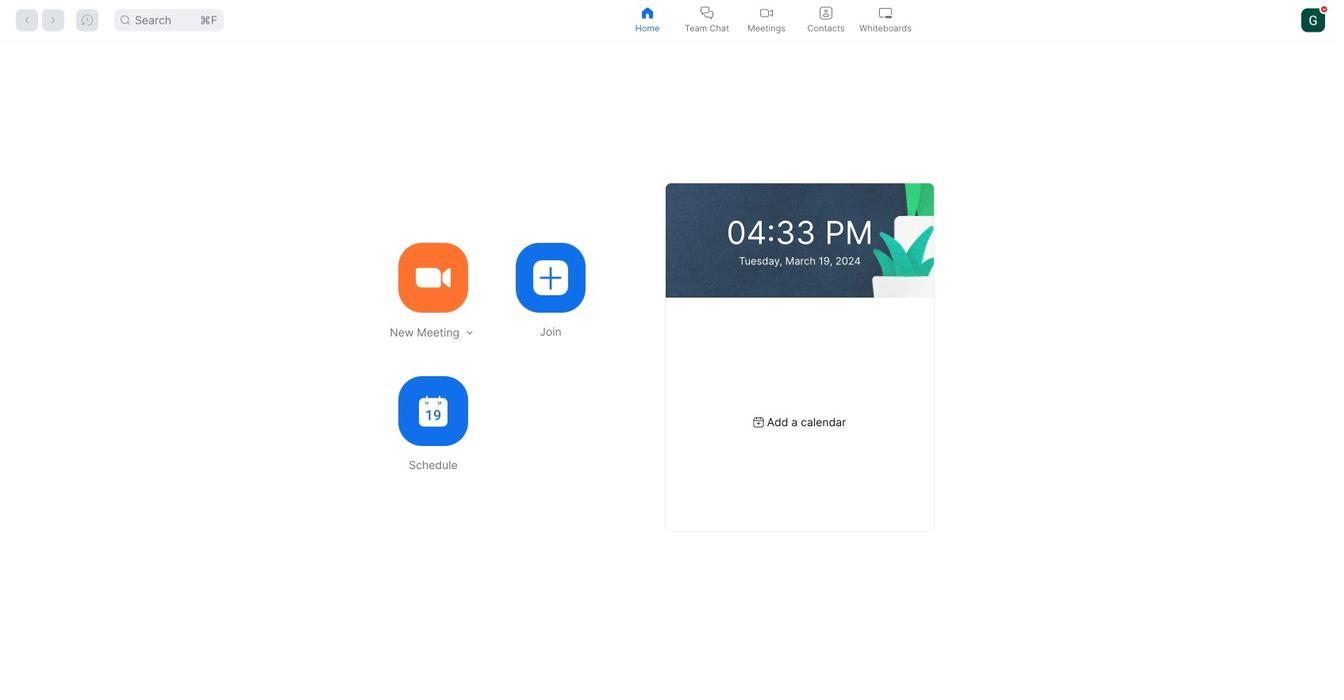 Task type: describe. For each thing, give the bounding box(es) containing it.
video on image
[[760, 7, 773, 19]]

magnifier image
[[121, 15, 130, 25]]

profile contact image
[[820, 7, 833, 19]]

video camera on image
[[416, 260, 451, 295]]

schedule image
[[419, 396, 448, 427]]

do not disturb image
[[1321, 6, 1328, 12]]

plus squircle image
[[533, 260, 568, 295]]

video camera on image
[[416, 260, 451, 295]]



Task type: locate. For each thing, give the bounding box(es) containing it.
tab panel
[[0, 41, 1333, 673]]

calendar add calendar image
[[754, 417, 764, 427], [754, 417, 764, 427]]

home small image
[[641, 7, 654, 19], [641, 7, 654, 19]]

do not disturb image
[[1321, 6, 1328, 12]]

team chat image
[[701, 7, 714, 19], [701, 7, 714, 19]]

profile contact image
[[820, 7, 833, 19]]

magnifier image
[[121, 15, 130, 25]]

whiteboard small image
[[879, 7, 892, 19], [879, 7, 892, 19]]

video on image
[[760, 7, 773, 19]]

chevron down small image
[[464, 327, 475, 338], [464, 327, 475, 338]]

tab list
[[618, 0, 915, 40]]

plus squircle image
[[533, 260, 568, 295]]



Task type: vqa. For each thing, say whether or not it's contained in the screenshot.
the meetings navigation
no



